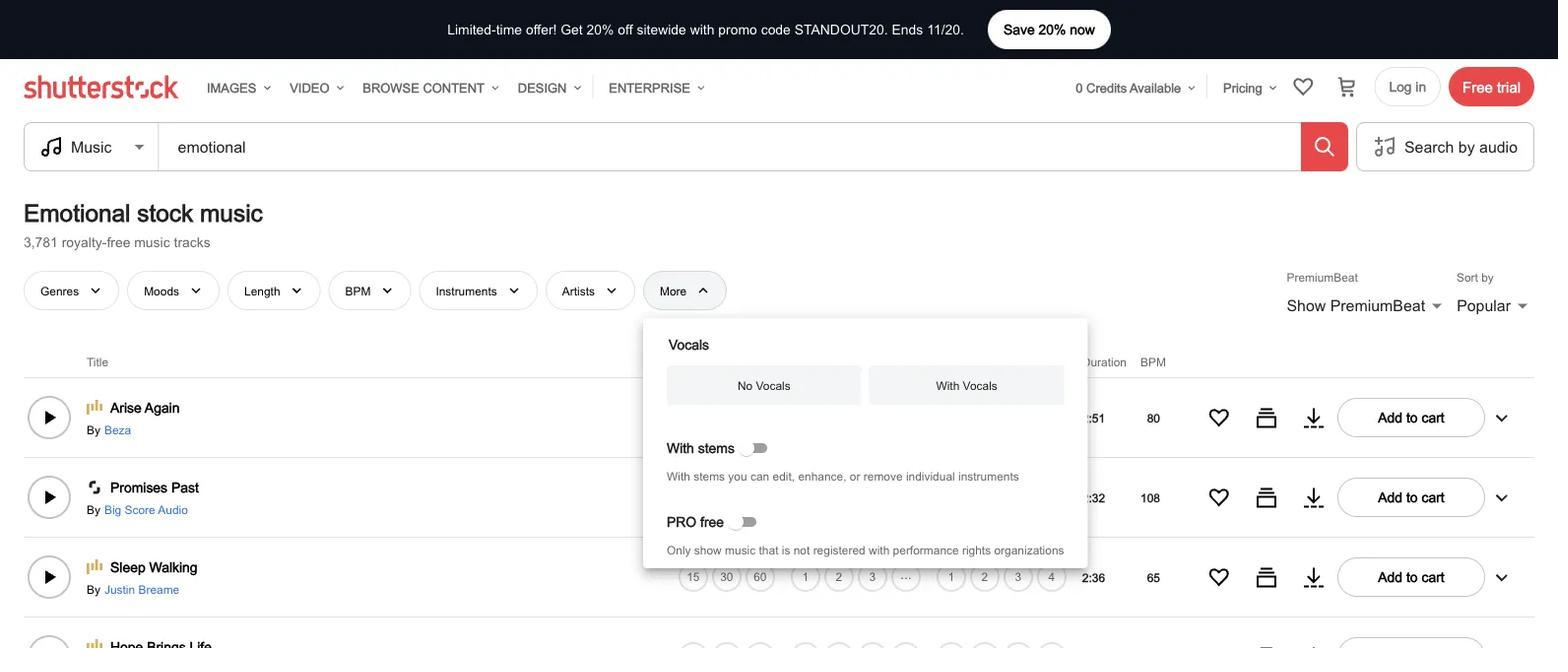 Task type: locate. For each thing, give the bounding box(es) containing it.
2 vertical spatial add to cart
[[1379, 569, 1445, 585]]

with for with vocals
[[936, 378, 960, 392]]

similar image
[[1255, 406, 1279, 429]]

add to cart button
[[1338, 398, 1486, 437], [1338, 478, 1486, 517], [1338, 557, 1486, 597]]

save image
[[1208, 485, 1231, 509], [1208, 565, 1231, 589]]

1 vertical spatial music
[[134, 234, 170, 250]]

stems up 'you'
[[698, 440, 735, 456]]

1 down performance
[[948, 570, 955, 584]]

2 by from the top
[[87, 502, 100, 516]]

1 vertical spatial try image
[[1302, 565, 1326, 589]]

music up 'tracks'
[[200, 199, 263, 227]]

save image right 65
[[1208, 565, 1231, 589]]

add to cart button for 4
[[1338, 557, 1486, 597]]

2 down rights
[[982, 570, 988, 584]]

2 vertical spatial by
[[87, 582, 100, 596]]

with down stems
[[936, 378, 960, 392]]

stems for with stems
[[698, 440, 735, 456]]

1 vertical spatial stems
[[694, 469, 725, 483]]

4
[[1049, 570, 1055, 584]]

2 for 4
[[982, 570, 988, 584]]

2 vertical spatial music
[[725, 543, 756, 557]]

try image for 4
[[1302, 565, 1326, 589]]

in
[[1416, 79, 1427, 95]]

not
[[794, 543, 810, 557]]

free trial
[[1463, 78, 1521, 95]]

with for with stems you can edit, enhance, or remove individual instruments
[[667, 469, 690, 483]]

similar image for walking
[[1255, 565, 1279, 589]]

moods
[[144, 283, 179, 297]]

2 2 from the left
[[982, 570, 988, 584]]

free inside emotional stock music 3,781 royalty-free music tracks
[[107, 234, 130, 250]]

save image
[[1208, 406, 1231, 429]]

vocals up shorts
[[669, 336, 709, 352]]

0 vertical spatial bpm
[[345, 283, 371, 297]]

1 horizontal spatial 2
[[982, 570, 988, 584]]

2 down "registered"
[[836, 570, 842, 584]]

1 20% from the left
[[1039, 21, 1066, 37]]

1 horizontal spatial vocals
[[756, 378, 791, 392]]

limited-
[[447, 22, 496, 37]]

vocals right no
[[756, 378, 791, 392]]

3 cart from the top
[[1422, 569, 1445, 585]]

off
[[618, 22, 633, 37]]

cart image
[[1335, 75, 1359, 99]]

2 vertical spatial similar image
[[1255, 645, 1279, 648]]

show
[[694, 543, 722, 557]]

more button
[[643, 271, 727, 310]]

1 vertical spatial cart
[[1422, 489, 1445, 505]]

1 3 from the left
[[869, 570, 876, 584]]

individual
[[906, 469, 955, 483]]

... for 4
[[900, 566, 912, 582]]

save image right 108
[[1208, 485, 1231, 509]]

with left "promo"
[[690, 22, 715, 37]]

similar image
[[1255, 485, 1279, 509], [1255, 565, 1279, 589], [1255, 645, 1279, 648]]

music left that
[[725, 543, 756, 557]]

3 down organizations
[[1015, 570, 1022, 584]]

music
[[200, 199, 263, 227], [134, 234, 170, 250], [725, 543, 756, 557]]

0 horizontal spatial with
[[690, 22, 715, 37]]

similar image for past
[[1255, 485, 1279, 509]]

... up remove
[[900, 407, 912, 422]]

0 vertical spatial add
[[1379, 409, 1403, 425]]

1 similar image from the top
[[1255, 485, 1279, 509]]

with up "pro"
[[667, 440, 694, 456]]

1 vertical spatial to
[[1407, 489, 1418, 505]]

music down stock
[[134, 234, 170, 250]]

to for 4
[[1407, 569, 1418, 585]]

0 vertical spatial stems
[[698, 440, 735, 456]]

artists
[[562, 283, 595, 297]]

1 vertical spatial add
[[1379, 489, 1403, 505]]

1 horizontal spatial free
[[700, 514, 724, 530]]

1 horizontal spatial with
[[869, 543, 890, 557]]

0 horizontal spatial 2
[[836, 570, 842, 584]]

0 credits available link
[[1068, 68, 1199, 107]]

add to cart
[[1379, 409, 1445, 425], [1379, 489, 1445, 505], [1379, 569, 1445, 585]]

1 by from the top
[[87, 422, 100, 436]]

2:32
[[1082, 490, 1105, 504]]

0 horizontal spatial 20%
[[587, 22, 614, 37]]

instruments
[[436, 283, 497, 297]]

trial
[[1497, 78, 1521, 95]]

11/20.
[[927, 22, 964, 37]]

2 add from the top
[[1379, 489, 1403, 505]]

to
[[1407, 409, 1418, 425], [1407, 489, 1418, 505], [1407, 569, 1418, 585]]

add to cart for 4
[[1379, 569, 1445, 585]]

1 horizontal spatial 1
[[948, 570, 955, 584]]

80
[[1147, 411, 1160, 424]]

1 2 from the left
[[836, 570, 842, 584]]

browse content link
[[355, 68, 502, 107]]

by for arise
[[87, 422, 100, 436]]

... left 2:51
[[1046, 407, 1058, 422]]

1 vertical spatial save image
[[1208, 565, 1231, 589]]

tracks
[[174, 234, 210, 250]]

2
[[836, 570, 842, 584], [982, 570, 988, 584]]

0 vertical spatial music
[[200, 199, 263, 227]]

save 20% now
[[1004, 21, 1095, 37]]

with
[[936, 378, 960, 392], [667, 440, 694, 456], [667, 469, 690, 483]]

arise again
[[110, 400, 180, 415]]

2 1 from the left
[[948, 570, 955, 584]]

with inside button
[[936, 378, 960, 392]]

instruments
[[959, 469, 1019, 483]]

again
[[145, 400, 180, 415]]

free down emotional
[[107, 234, 130, 250]]

1 to from the top
[[1407, 409, 1418, 425]]

0 vertical spatial by
[[87, 422, 100, 436]]

0 horizontal spatial free
[[107, 234, 130, 250]]

2 save image from the top
[[1208, 565, 1231, 589]]

enterprise link
[[601, 68, 708, 107]]

by left justin
[[87, 582, 100, 596]]

2 vertical spatial add to cart button
[[1338, 557, 1486, 597]]

1 vertical spatial add to cart
[[1379, 489, 1445, 505]]

0 horizontal spatial music
[[134, 234, 170, 250]]

try image
[[1302, 485, 1326, 509], [1302, 645, 1326, 648]]

pro
[[667, 514, 697, 530]]

0 vertical spatial add to cart
[[1379, 409, 1445, 425]]

with down with stems
[[667, 469, 690, 483]]

is
[[782, 543, 790, 557]]

with vocals button
[[870, 365, 1064, 405]]

3 down only show music that is not registered with performance rights organizations
[[869, 570, 876, 584]]

free up show at the left bottom of page
[[700, 514, 724, 530]]

bpm right duration at right
[[1141, 355, 1166, 369]]

1 vertical spatial similar image
[[1255, 565, 1279, 589]]

1 horizontal spatial music
[[200, 199, 263, 227]]

free
[[107, 234, 130, 250], [700, 514, 724, 530]]

only
[[667, 543, 691, 557]]

audio
[[158, 502, 188, 516]]

0 vertical spatial with
[[936, 378, 960, 392]]

available
[[1130, 80, 1181, 95]]

0 vertical spatial try image
[[1302, 406, 1326, 429]]

0 horizontal spatial vocals
[[669, 336, 709, 352]]

collections image
[[1292, 75, 1316, 99]]

1 vertical spatial free
[[700, 514, 724, 530]]

with right "registered"
[[869, 543, 890, 557]]

2 similar image from the top
[[1255, 565, 1279, 589]]

to for ...
[[1407, 409, 1418, 425]]

by left beza
[[87, 422, 100, 436]]

2 20% from the left
[[587, 22, 614, 37]]

music for only
[[725, 543, 756, 557]]

length button
[[228, 271, 321, 310]]

0 horizontal spatial bpm
[[345, 283, 371, 297]]

breame
[[138, 582, 180, 596]]

...
[[900, 407, 912, 422], [1046, 407, 1058, 422], [900, 566, 912, 582]]

1 add to cart button from the top
[[1338, 398, 1486, 437]]

1 vertical spatial with
[[869, 543, 890, 557]]

1 vertical spatial try image
[[1302, 645, 1326, 648]]

3 to from the top
[[1407, 569, 1418, 585]]

log
[[1390, 79, 1412, 95]]

with for registered
[[869, 543, 890, 557]]

1 1 from the left
[[802, 570, 809, 584]]

3
[[869, 570, 876, 584], [1015, 570, 1022, 584]]

registered
[[813, 543, 866, 557]]

20% left off
[[587, 22, 614, 37]]

big score audio link
[[100, 501, 188, 517]]

with for sitewide
[[690, 22, 715, 37]]

shutterstock image
[[24, 75, 183, 99]]

promises past link
[[110, 478, 199, 497]]

0 vertical spatial similar image
[[1255, 485, 1279, 509]]

standout20.
[[795, 22, 888, 37]]

1 down not
[[802, 570, 809, 584]]

3 add to cart from the top
[[1379, 569, 1445, 585]]

by left big
[[87, 502, 100, 516]]

past
[[171, 480, 199, 495]]

1 cart from the top
[[1422, 409, 1445, 425]]

1
[[802, 570, 809, 584], [948, 570, 955, 584]]

0 vertical spatial save image
[[1208, 485, 1231, 509]]

3 add to cart button from the top
[[1338, 557, 1486, 597]]

1 vertical spatial with
[[667, 440, 694, 456]]

3 add from the top
[[1379, 569, 1403, 585]]

0 vertical spatial add to cart button
[[1338, 398, 1486, 437]]

1 vertical spatial bpm
[[1141, 355, 1166, 369]]

bpm button
[[329, 271, 411, 310]]

now
[[1070, 21, 1095, 37]]

0 vertical spatial cart
[[1422, 409, 1445, 425]]

can
[[751, 469, 770, 483]]

try image
[[1302, 406, 1326, 429], [1302, 565, 1326, 589]]

royalty-
[[62, 234, 107, 250]]

2 vertical spatial to
[[1407, 569, 1418, 585]]

2 vertical spatial cart
[[1422, 569, 1445, 585]]

free trial button
[[1449, 67, 1535, 106]]

no vocals button
[[667, 365, 862, 405]]

duration
[[1082, 355, 1127, 369]]

2 3 from the left
[[1015, 570, 1022, 584]]

2 add to cart from the top
[[1379, 489, 1445, 505]]

1 vertical spatial by
[[87, 502, 100, 516]]

stems
[[937, 355, 970, 369]]

images
[[207, 80, 256, 95]]

1 save image from the top
[[1208, 485, 1231, 509]]

add for ...
[[1379, 409, 1403, 425]]

0 vertical spatial with
[[690, 22, 715, 37]]

bpm right length button
[[345, 283, 371, 297]]

1 horizontal spatial 3
[[1015, 570, 1022, 584]]

0 vertical spatial to
[[1407, 409, 1418, 425]]

1 horizontal spatial bpm
[[1141, 355, 1166, 369]]

1 horizontal spatial 20%
[[1039, 21, 1066, 37]]

justin
[[104, 582, 135, 596]]

0 horizontal spatial 3
[[869, 570, 876, 584]]

1 add to cart from the top
[[1379, 409, 1445, 425]]

2 vertical spatial with
[[667, 469, 690, 483]]

cart for ...
[[1422, 409, 1445, 425]]

1 add from the top
[[1379, 409, 1403, 425]]

performance
[[893, 543, 959, 557]]

0 horizontal spatial 1
[[802, 570, 809, 584]]

1 try image from the top
[[1302, 406, 1326, 429]]

3 by from the top
[[87, 582, 100, 596]]

0 vertical spatial try image
[[1302, 485, 1326, 509]]

vocals for no vocals
[[756, 378, 791, 392]]

1 vertical spatial add to cart button
[[1338, 478, 1486, 517]]

20%
[[1039, 21, 1066, 37], [587, 22, 614, 37]]

stems left 'you'
[[694, 469, 725, 483]]

2 vertical spatial add
[[1379, 569, 1403, 585]]

1 for ...
[[802, 570, 809, 584]]

... down performance
[[900, 566, 912, 582]]

2 horizontal spatial music
[[725, 543, 756, 557]]

0 vertical spatial free
[[107, 234, 130, 250]]

edit,
[[773, 469, 795, 483]]

2 horizontal spatial vocals
[[963, 378, 998, 392]]

add to cart button for ...
[[1338, 398, 1486, 437]]

2 to from the top
[[1407, 489, 1418, 505]]

20% left now on the right top
[[1039, 21, 1066, 37]]

3 similar image from the top
[[1255, 645, 1279, 648]]

with for with stems
[[667, 440, 694, 456]]

vocals down stems
[[963, 378, 998, 392]]

cart
[[1422, 409, 1445, 425], [1422, 489, 1445, 505], [1422, 569, 1445, 585]]

by
[[87, 422, 100, 436], [87, 502, 100, 516], [87, 582, 100, 596]]

2 try image from the top
[[1302, 565, 1326, 589]]

emotional stock music 3,781 royalty-free music tracks
[[24, 199, 263, 250]]



Task type: vqa. For each thing, say whether or not it's contained in the screenshot.
Justin
yes



Task type: describe. For each thing, give the bounding box(es) containing it.
save image for past
[[1208, 485, 1231, 509]]

sleep
[[110, 559, 145, 575]]

2:51
[[1082, 411, 1105, 424]]

emotional
[[24, 199, 131, 227]]

enhance,
[[798, 469, 847, 483]]

design link
[[510, 68, 584, 107]]

no
[[738, 378, 753, 392]]

with stems
[[667, 440, 735, 456]]

save 20% now link
[[988, 10, 1111, 49]]

code
[[761, 22, 791, 37]]

beza
[[104, 422, 131, 436]]

video link
[[282, 68, 347, 107]]

big
[[104, 502, 121, 516]]

65
[[1147, 570, 1160, 584]]

with stems you can edit, enhance, or remove individual instruments
[[667, 469, 1019, 483]]

organizations
[[994, 543, 1064, 557]]

search by audio
[[1405, 137, 1518, 156]]

or
[[850, 469, 860, 483]]

pro free
[[667, 514, 724, 530]]

arise
[[110, 400, 142, 415]]

cart for 4
[[1422, 569, 1445, 585]]

1 try image from the top
[[1302, 485, 1326, 509]]

by
[[1459, 137, 1475, 156]]

pricing
[[1224, 80, 1263, 95]]

sitewide
[[637, 22, 686, 37]]

by for sleep
[[87, 582, 100, 596]]

add for 4
[[1379, 569, 1403, 585]]

video
[[290, 80, 329, 95]]

bpm inside 'button'
[[345, 283, 371, 297]]

by for promises
[[87, 502, 100, 516]]

add to cart for ...
[[1379, 409, 1445, 425]]

instruments button
[[419, 271, 538, 310]]

try image for ...
[[1302, 406, 1326, 429]]

no vocals
[[738, 378, 791, 392]]

sleep walking link
[[110, 557, 198, 577]]

remove
[[864, 469, 903, 483]]

moods button
[[127, 271, 220, 310]]

with vocals
[[936, 378, 998, 392]]

limited-time offer! get 20% off sitewide with promo code standout20. ends 11/20.
[[447, 22, 964, 37]]

stems for with stems you can edit, enhance, or remove individual instruments
[[694, 469, 725, 483]]

artists button
[[546, 271, 635, 310]]

length
[[244, 283, 280, 297]]

more
[[660, 283, 687, 297]]

rights
[[962, 543, 991, 557]]

get
[[561, 22, 583, 37]]

title
[[87, 355, 108, 369]]

arise again link
[[110, 398, 180, 417]]

by beza
[[87, 422, 131, 436]]

audio
[[1480, 137, 1518, 156]]

2:36
[[1082, 570, 1105, 584]]

108
[[1141, 490, 1160, 504]]

1 for 4
[[948, 570, 955, 584]]

0 credits available
[[1076, 80, 1181, 95]]

you
[[728, 469, 747, 483]]

2 try image from the top
[[1302, 645, 1326, 648]]

30
[[720, 570, 733, 584]]

content
[[423, 80, 485, 95]]

0
[[1076, 80, 1083, 95]]

3 for 4
[[1015, 570, 1022, 584]]

only show music that is not registered with performance rights organizations
[[667, 543, 1064, 557]]

15
[[687, 570, 700, 584]]

score
[[125, 502, 155, 516]]

save image for walking
[[1208, 565, 1231, 589]]

pricing link
[[1216, 68, 1280, 107]]

2 add to cart button from the top
[[1338, 478, 1486, 517]]

promises past
[[110, 480, 199, 495]]

browse content
[[363, 80, 485, 95]]

search
[[1405, 137, 1454, 156]]

genres button
[[24, 271, 119, 310]]

design
[[518, 80, 567, 95]]

enterprise
[[609, 80, 690, 95]]

by justin breame
[[87, 582, 180, 596]]

by big score audio
[[87, 502, 188, 516]]

shorts
[[679, 355, 713, 369]]

3 for ...
[[869, 570, 876, 584]]

stock
[[137, 199, 193, 227]]

beza link
[[100, 421, 131, 437]]

credits
[[1087, 80, 1127, 95]]

log in link
[[1375, 67, 1441, 106]]

3,781
[[24, 234, 58, 250]]

search image
[[1313, 135, 1337, 159]]

promo
[[718, 22, 757, 37]]

ends
[[892, 22, 923, 37]]

2 for ...
[[836, 570, 842, 584]]

music for emotional
[[200, 199, 263, 227]]

play track image
[[37, 645, 61, 648]]

60
[[754, 570, 767, 584]]

sleep walking
[[110, 559, 198, 575]]

walking
[[149, 559, 198, 575]]

2 cart from the top
[[1422, 489, 1445, 505]]

... for ...
[[900, 407, 912, 422]]

save
[[1004, 21, 1035, 37]]

vocals for with vocals
[[963, 378, 998, 392]]

promises
[[110, 480, 168, 495]]

loops
[[791, 355, 823, 369]]



